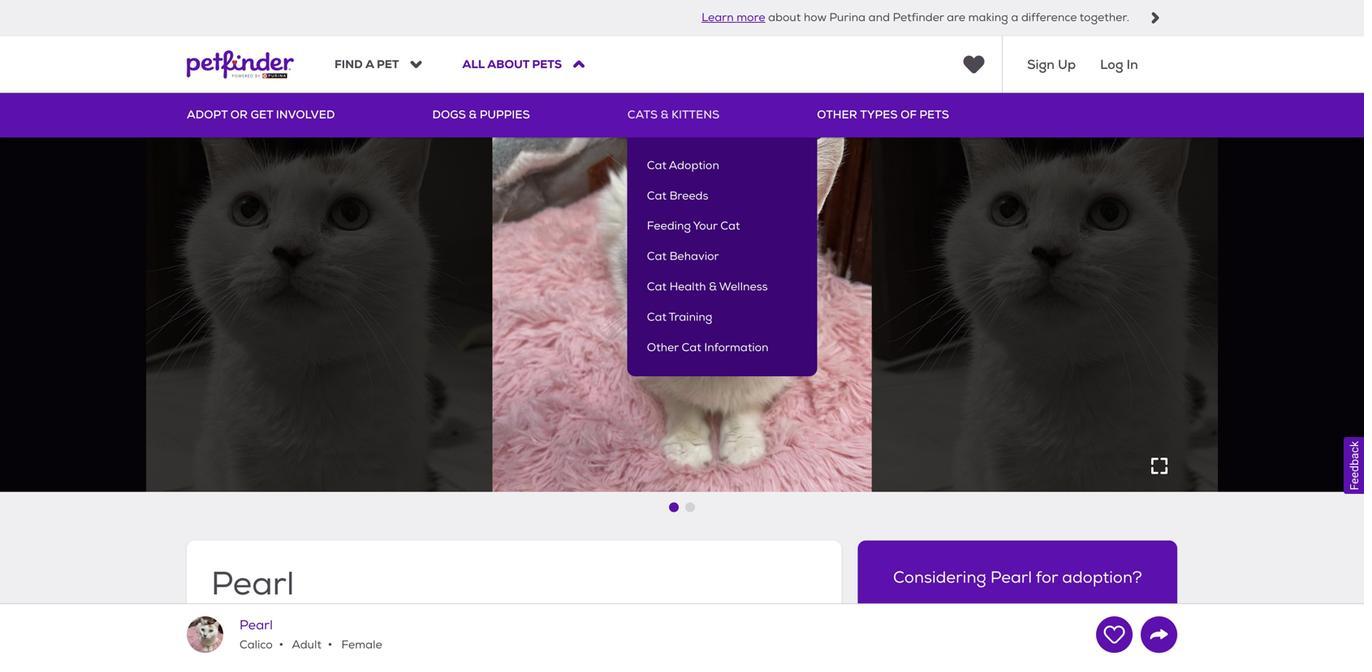 Task type: vqa. For each thing, say whether or not it's contained in the screenshot.
eggbert, adoptable, young male spaniel, in los angeles, ca. image
no



Task type: locate. For each thing, give the bounding box(es) containing it.
& for kittens
[[661, 107, 669, 122]]

cat training link
[[647, 309, 798, 327]]

in
[[1127, 56, 1138, 73]]

adopt
[[187, 107, 228, 122]]

2 horizontal spatial &
[[709, 280, 717, 294]]

cat left training
[[647, 311, 667, 325]]

breeds
[[670, 189, 709, 203]]

0 horizontal spatial pearl, an adoptable calico in perrineville, nj_image-2 image
[[113, 93, 492, 492]]

cat
[[647, 159, 667, 173], [647, 189, 667, 203], [721, 219, 740, 234], [647, 250, 667, 264], [647, 280, 667, 294], [647, 311, 667, 325], [682, 341, 701, 355]]

pearl right pearl 'image'
[[240, 618, 273, 634]]

0 horizontal spatial &
[[469, 107, 477, 122]]

1 horizontal spatial other
[[817, 107, 858, 122]]

adopt or get involved link
[[187, 93, 335, 138]]

types
[[860, 107, 898, 122]]

other left types
[[817, 107, 858, 122]]

all about pets button
[[462, 57, 585, 72]]

1 horizontal spatial &
[[661, 107, 669, 122]]

& inside dogs & puppies link
[[469, 107, 477, 122]]

or
[[230, 107, 248, 122]]

cat health & wellness link
[[647, 279, 798, 297]]

of
[[901, 107, 917, 122]]

feeding your cat link
[[647, 218, 798, 236]]

dogs & puppies
[[432, 107, 530, 122]]

your
[[693, 219, 718, 234]]

0 vertical spatial other
[[817, 107, 858, 122]]

1 vertical spatial other
[[647, 341, 679, 355]]

adoption?
[[1062, 568, 1142, 589]]

1 pearl, an adoptable calico in perrineville, nj_image-2 image from the left
[[113, 93, 492, 492]]

0 horizontal spatial pets
[[532, 57, 562, 72]]

cat left the health
[[647, 280, 667, 294]]

cat adoption
[[647, 159, 719, 173]]

other
[[817, 107, 858, 122], [647, 341, 679, 355]]

cats & kittens link
[[628, 93, 720, 138]]

& right the health
[[709, 280, 717, 294]]

find a pet
[[335, 57, 399, 72]]

wellness
[[719, 280, 768, 294]]

kittens
[[672, 107, 720, 122]]

calico link
[[211, 629, 249, 646]]

pearl up calico link
[[211, 564, 294, 605]]

considering
[[893, 568, 987, 589]]

cat behavior
[[647, 250, 719, 264]]

pets
[[532, 57, 562, 72], [920, 107, 949, 122]]

cat left breeds
[[647, 189, 667, 203]]

pearl left for
[[991, 568, 1032, 589]]

other for other types of pets
[[817, 107, 858, 122]]

adoption
[[669, 159, 719, 173]]

cat breeds
[[647, 189, 709, 203]]

perrineville, nj
[[269, 629, 365, 646]]

&
[[469, 107, 477, 122], [661, 107, 669, 122], [709, 280, 717, 294]]

find
[[335, 57, 363, 72]]

other types of pets link
[[817, 93, 949, 138]]

1 vertical spatial pets
[[920, 107, 949, 122]]

cat training
[[647, 311, 712, 325]]

pearl
[[211, 564, 294, 605], [991, 568, 1032, 589], [240, 618, 273, 634]]

2 pearl, an adoptable calico in perrineville, nj_image-2 image from the left
[[872, 93, 1252, 492]]

1 horizontal spatial pets
[[920, 107, 949, 122]]

calico left "perrineville,"
[[211, 629, 249, 646]]

pets right about
[[532, 57, 562, 72]]

cat right the your
[[721, 219, 740, 234]]

about
[[487, 57, 530, 72]]

pet
[[377, 57, 399, 72]]

0 horizontal spatial other
[[647, 341, 679, 355]]

feeding
[[647, 219, 691, 234]]

cat for cat training
[[647, 311, 667, 325]]

& inside cats & kittens "link"
[[661, 107, 669, 122]]

training
[[669, 311, 712, 325]]

cat down feeding
[[647, 250, 667, 264]]

1 horizontal spatial pearl, an adoptable calico in perrineville, nj_image-2 image
[[872, 93, 1252, 492]]

cat breeds link
[[647, 187, 798, 206]]

pearl main content
[[0, 93, 1364, 666]]

for
[[1036, 568, 1058, 589]]

cats & kittens
[[628, 107, 720, 122]]

all
[[462, 57, 485, 72]]

& right cats
[[661, 107, 669, 122]]

all about pets
[[462, 57, 562, 72]]

a
[[365, 57, 374, 72]]

other down cat training
[[647, 341, 679, 355]]

& right dogs
[[469, 107, 477, 122]]

pets right the of
[[920, 107, 949, 122]]

up
[[1058, 56, 1076, 73]]

petfinder home image
[[187, 36, 294, 93]]

involved
[[276, 107, 335, 122]]

cat adoption link
[[647, 157, 798, 175]]

perrineville,
[[269, 629, 343, 646]]

pearl, an adoptable calico in perrineville, nj_image-2 image
[[113, 93, 492, 492], [872, 93, 1252, 492]]

cat up cat breeds
[[647, 159, 667, 173]]

calico
[[211, 629, 249, 646], [240, 639, 273, 653]]



Task type: describe. For each thing, give the bounding box(es) containing it.
log in
[[1100, 56, 1138, 73]]

nj
[[346, 629, 365, 646]]

health
[[670, 280, 706, 294]]

pearl for adult
[[240, 618, 273, 634]]

pet type element
[[211, 628, 365, 648]]

cat down training
[[682, 341, 701, 355]]

considering       pearl       for adoption?
[[893, 568, 1142, 589]]

female
[[339, 639, 382, 653]]

pearl for perrineville, nj
[[211, 564, 294, 605]]

0 vertical spatial pets
[[532, 57, 562, 72]]

pearl image
[[187, 617, 223, 654]]

log in button
[[1100, 36, 1138, 93]]

& inside cat health & wellness link
[[709, 280, 717, 294]]

cat for cat health & wellness
[[647, 280, 667, 294]]

get
[[251, 107, 273, 122]]

pearl, an adoptable calico in perrineville, nj_image-1 image
[[492, 93, 872, 492]]

sign up
[[1027, 56, 1076, 73]]

feeding your cat
[[647, 219, 740, 234]]

find a pet button
[[335, 57, 422, 72]]

cat for cat behavior
[[647, 250, 667, 264]]

& for puppies
[[469, 107, 477, 122]]

sign
[[1027, 56, 1055, 73]]

puppies
[[480, 107, 530, 122]]

cat behavior link
[[647, 248, 798, 266]]

dogs & puppies link
[[432, 93, 530, 138]]

other cat information
[[647, 341, 769, 355]]

pets inside primary element
[[920, 107, 949, 122]]

other cat information link
[[647, 339, 798, 357]]

cat for cat adoption
[[647, 159, 667, 173]]

adult
[[290, 639, 322, 653]]

calico inside pet type element
[[211, 629, 249, 646]]

cats
[[628, 107, 658, 122]]

log
[[1100, 56, 1124, 73]]

other for other cat information
[[647, 341, 679, 355]]

cat health & wellness
[[647, 280, 768, 294]]

dogs
[[432, 107, 466, 122]]

cat for cat breeds
[[647, 189, 667, 203]]

behavior
[[670, 250, 719, 264]]

sign up button
[[1027, 36, 1076, 93]]

information
[[704, 341, 769, 355]]

other types of pets
[[817, 107, 949, 122]]

adopt or get involved
[[187, 107, 335, 122]]

primary element
[[187, 93, 1178, 377]]

calico left adult
[[240, 639, 273, 653]]



